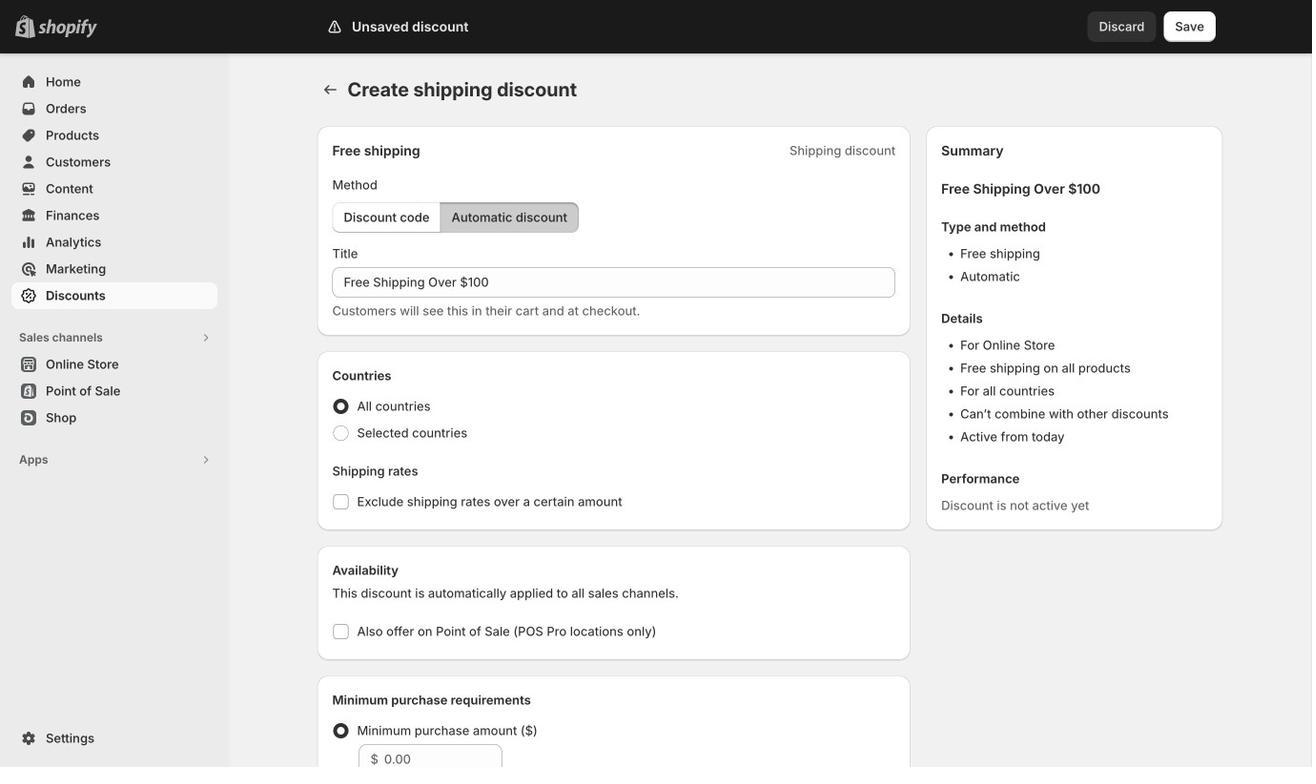 Task type: locate. For each thing, give the bounding box(es) containing it.
shopify image
[[38, 19, 97, 38]]

None text field
[[332, 267, 896, 298]]



Task type: describe. For each thing, give the bounding box(es) containing it.
0.00 text field
[[384, 744, 502, 767]]



Task type: vqa. For each thing, say whether or not it's contained in the screenshot.
Write a description, add photos, and set pricing for the products you plan to sell. If you're selling services or digital products, add them here first, then connect an app to manage them.
no



